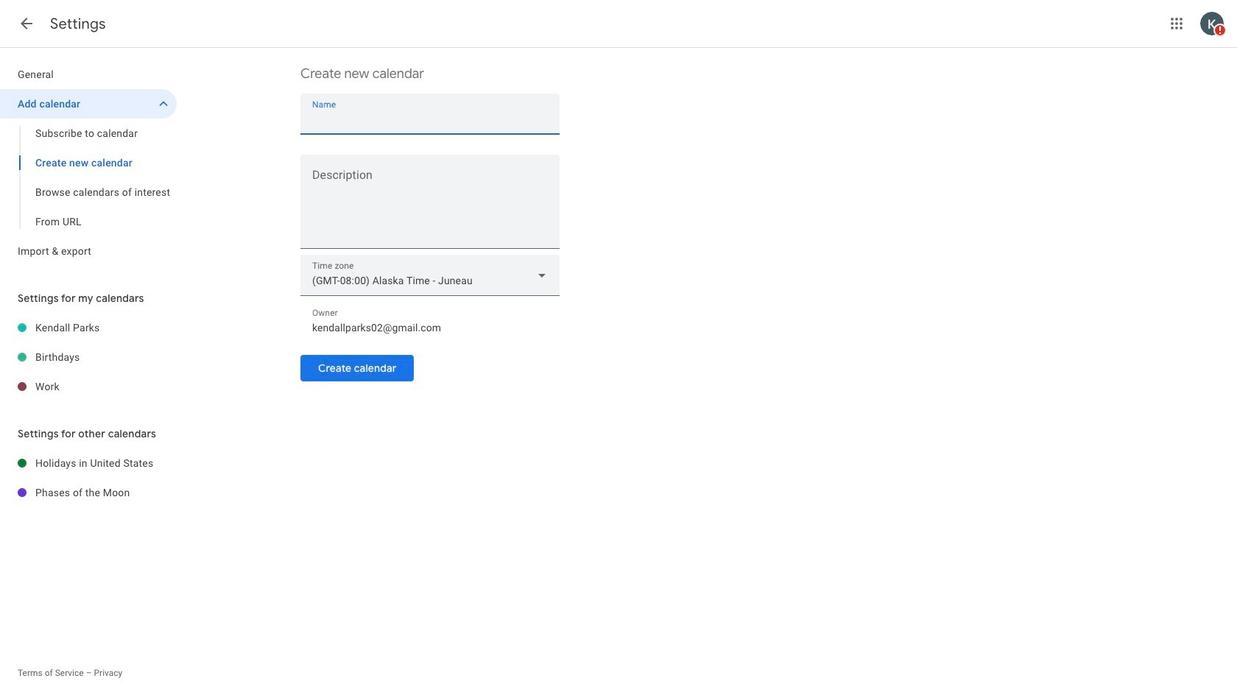 Task type: vqa. For each thing, say whether or not it's contained in the screenshot.
'M'
no



Task type: describe. For each thing, give the bounding box(es) containing it.
birthdays tree item
[[0, 342, 177, 372]]

go back image
[[18, 15, 35, 32]]



Task type: locate. For each thing, give the bounding box(es) containing it.
work tree item
[[0, 372, 177, 401]]

1 vertical spatial tree
[[0, 313, 177, 401]]

0 vertical spatial tree
[[0, 60, 177, 266]]

2 tree from the top
[[0, 313, 177, 401]]

1 tree from the top
[[0, 60, 177, 266]]

group
[[0, 119, 177, 236]]

None field
[[300, 255, 560, 296]]

tree
[[0, 60, 177, 266], [0, 313, 177, 401], [0, 448, 177, 507]]

None text field
[[300, 172, 560, 242]]

kendall parks tree item
[[0, 313, 177, 342]]

holidays in united states tree item
[[0, 448, 177, 478]]

None text field
[[312, 109, 548, 130], [312, 317, 548, 338], [312, 109, 548, 130], [312, 317, 548, 338]]

add calendar tree item
[[0, 89, 177, 119]]

3 tree from the top
[[0, 448, 177, 507]]

2 vertical spatial tree
[[0, 448, 177, 507]]

phases of the moon tree item
[[0, 478, 177, 507]]

heading
[[50, 15, 106, 33]]



